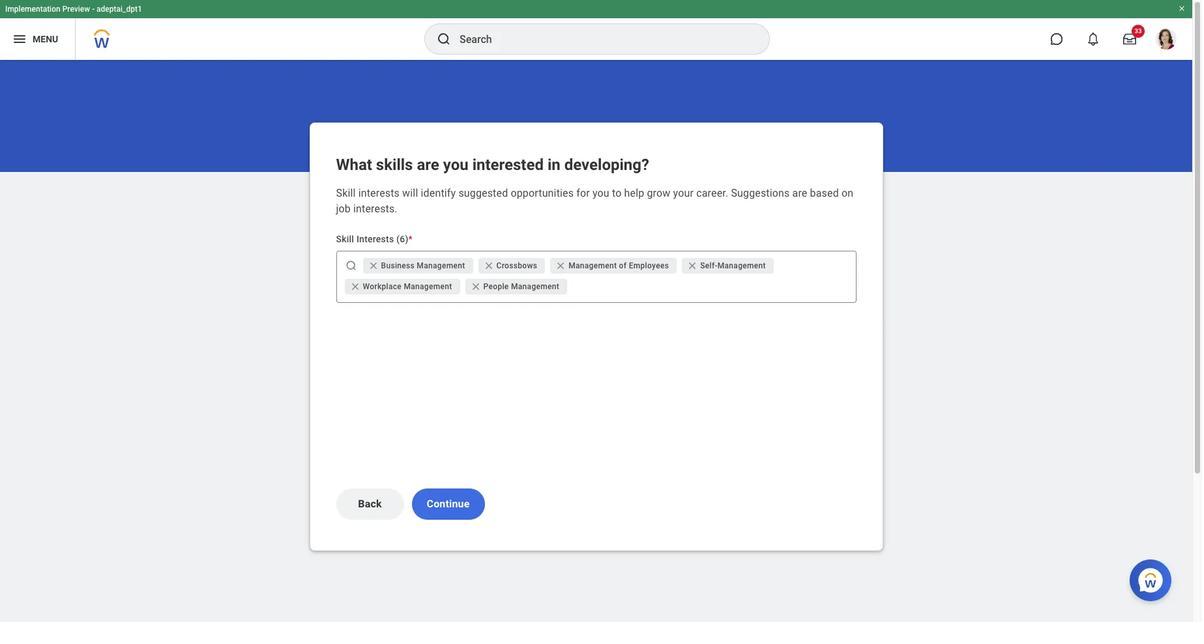 Task type: describe. For each thing, give the bounding box(es) containing it.
workplace
[[363, 282, 402, 292]]

search image
[[345, 260, 358, 273]]

implementation
[[5, 5, 60, 14]]

self-management button
[[682, 258, 774, 274]]

continue
[[427, 498, 470, 511]]

skill interests will identify suggested opportunities for you to help grow your career. suggestions are based on job interests.
[[336, 187, 854, 215]]

remove image for remove icon inside workplace management button
[[350, 282, 360, 292]]

business
[[381, 262, 415, 271]]

remove image right search icon
[[368, 261, 379, 271]]

identify
[[421, 187, 456, 200]]

33 button
[[1116, 25, 1145, 53]]

menu banner
[[0, 0, 1193, 60]]

skill interests (6) *
[[336, 234, 413, 245]]

remove image for self-management button
[[688, 261, 701, 271]]

interested
[[473, 156, 544, 174]]

(6)
[[397, 234, 409, 245]]

business management button
[[363, 258, 473, 274]]

people
[[484, 282, 509, 292]]

job
[[336, 203, 351, 215]]

press left arrow to navigate selected items field
[[570, 277, 851, 297]]

employees
[[629, 262, 669, 271]]

self-management
[[701, 262, 766, 271]]

self-
[[701, 262, 718, 271]]

management for workplace management
[[404, 282, 452, 292]]

workplace management button
[[345, 279, 460, 295]]

management of employees button
[[551, 258, 677, 274]]

menu
[[33, 34, 58, 44]]

Search Workday  search field
[[460, 25, 743, 53]]

preview
[[62, 5, 90, 14]]

remove image inside workplace management button
[[350, 282, 363, 292]]

what skills are you interested in developing?
[[336, 156, 650, 174]]

crossbows
[[497, 262, 538, 271]]

remove image for business management button
[[368, 261, 381, 271]]

remove image left people
[[471, 282, 481, 292]]



Task type: vqa. For each thing, say whether or not it's contained in the screenshot.
'SEARCH FIELD'
no



Task type: locate. For each thing, give the bounding box(es) containing it.
*
[[409, 234, 413, 245]]

developing?
[[565, 156, 650, 174]]

1 vertical spatial you
[[593, 187, 610, 200]]

management inside button
[[511, 282, 560, 292]]

None field
[[570, 280, 851, 294]]

1 horizontal spatial you
[[593, 187, 610, 200]]

menu button
[[0, 18, 75, 60]]

management left of
[[569, 262, 617, 271]]

what
[[336, 156, 372, 174]]

management down business management
[[404, 282, 452, 292]]

interests
[[359, 187, 400, 200]]

skills
[[376, 156, 413, 174]]

grow
[[647, 187, 671, 200]]

business management
[[381, 262, 465, 271]]

search image
[[436, 31, 452, 47]]

skill up job
[[336, 187, 356, 200]]

remove image
[[484, 261, 497, 271], [484, 261, 494, 271], [556, 261, 569, 271], [556, 261, 566, 271], [688, 261, 698, 271], [350, 282, 363, 292]]

on
[[842, 187, 854, 200]]

skill for skill interests will identify suggested opportunities for you to help grow your career. suggestions are based on job interests.
[[336, 187, 356, 200]]

remove image up workplace
[[368, 261, 381, 271]]

workplace management
[[363, 282, 452, 292]]

notifications large image
[[1087, 33, 1100, 46]]

management inside button
[[718, 262, 766, 271]]

back
[[358, 498, 382, 511]]

-
[[92, 5, 95, 14]]

management of employees
[[569, 262, 669, 271]]

remove image inside workplace management button
[[350, 282, 360, 292]]

0 vertical spatial are
[[417, 156, 439, 174]]

remove image for people management button
[[471, 282, 484, 292]]

career.
[[697, 187, 729, 200]]

remove image inside self-management button
[[688, 261, 701, 271]]

0 vertical spatial you
[[443, 156, 469, 174]]

are left based
[[793, 187, 808, 200]]

remove image down search icon
[[350, 282, 360, 292]]

suggestions
[[731, 187, 790, 200]]

0 vertical spatial skill
[[336, 187, 356, 200]]

close environment banner image
[[1179, 5, 1186, 12]]

0 horizontal spatial you
[[443, 156, 469, 174]]

adeptai_dpt1
[[97, 5, 142, 14]]

based
[[810, 187, 839, 200]]

0 horizontal spatial are
[[417, 156, 439, 174]]

1 horizontal spatial are
[[793, 187, 808, 200]]

interests
[[357, 234, 394, 245]]

management for self-management
[[718, 262, 766, 271]]

skill inside 'skill interests will identify suggested opportunities for you to help grow your career. suggestions are based on job interests.'
[[336, 187, 356, 200]]

profile logan mcneil image
[[1156, 29, 1177, 52]]

you inside 'skill interests will identify suggested opportunities for you to help grow your career. suggestions are based on job interests.'
[[593, 187, 610, 200]]

remove image down 'crossbows' button
[[471, 282, 484, 292]]

will
[[403, 187, 418, 200]]

remove image
[[368, 261, 381, 271], [368, 261, 379, 271], [688, 261, 701, 271], [350, 282, 360, 292], [471, 282, 484, 292], [471, 282, 481, 292]]

skill
[[336, 187, 356, 200], [336, 234, 354, 245]]

management up "workplace management"
[[417, 262, 465, 271]]

management
[[417, 262, 465, 271], [569, 262, 617, 271], [718, 262, 766, 271], [404, 282, 452, 292], [511, 282, 560, 292]]

help
[[625, 187, 645, 200]]

inbox large image
[[1124, 33, 1137, 46]]

skill for skill interests (6) *
[[336, 234, 354, 245]]

your
[[674, 187, 694, 200]]

1 vertical spatial skill
[[336, 234, 354, 245]]

justify image
[[12, 31, 27, 47]]

people management
[[484, 282, 560, 292]]

interests.
[[354, 203, 398, 215]]

suggested
[[459, 187, 508, 200]]

remove image inside self-management button
[[688, 261, 698, 271]]

to
[[612, 187, 622, 200]]

management down crossbows
[[511, 282, 560, 292]]

1 vertical spatial are
[[793, 187, 808, 200]]

2 skill from the top
[[336, 234, 354, 245]]

are up identify
[[417, 156, 439, 174]]

people management button
[[465, 279, 568, 295]]

implementation preview -   adeptai_dpt1
[[5, 5, 142, 14]]

you left the to
[[593, 187, 610, 200]]

are inside 'skill interests will identify suggested opportunities for you to help grow your career. suggestions are based on job interests.'
[[793, 187, 808, 200]]

back button
[[336, 489, 404, 520]]

continue button
[[412, 489, 485, 520]]

management for business management
[[417, 262, 465, 271]]

management for people management
[[511, 282, 560, 292]]

1 skill from the top
[[336, 187, 356, 200]]

crossbows button
[[478, 258, 545, 274]]

skill up search icon
[[336, 234, 354, 245]]

for
[[577, 187, 590, 200]]

of
[[619, 262, 627, 271]]

in
[[548, 156, 561, 174]]

management up press left arrow to navigate selected items field
[[718, 262, 766, 271]]

opportunities
[[511, 187, 574, 200]]

remove image up press left arrow to navigate selected items field
[[688, 261, 701, 271]]

33
[[1135, 27, 1143, 35]]

you
[[443, 156, 469, 174], [593, 187, 610, 200]]

you up identify
[[443, 156, 469, 174]]

are
[[417, 156, 439, 174], [793, 187, 808, 200]]



